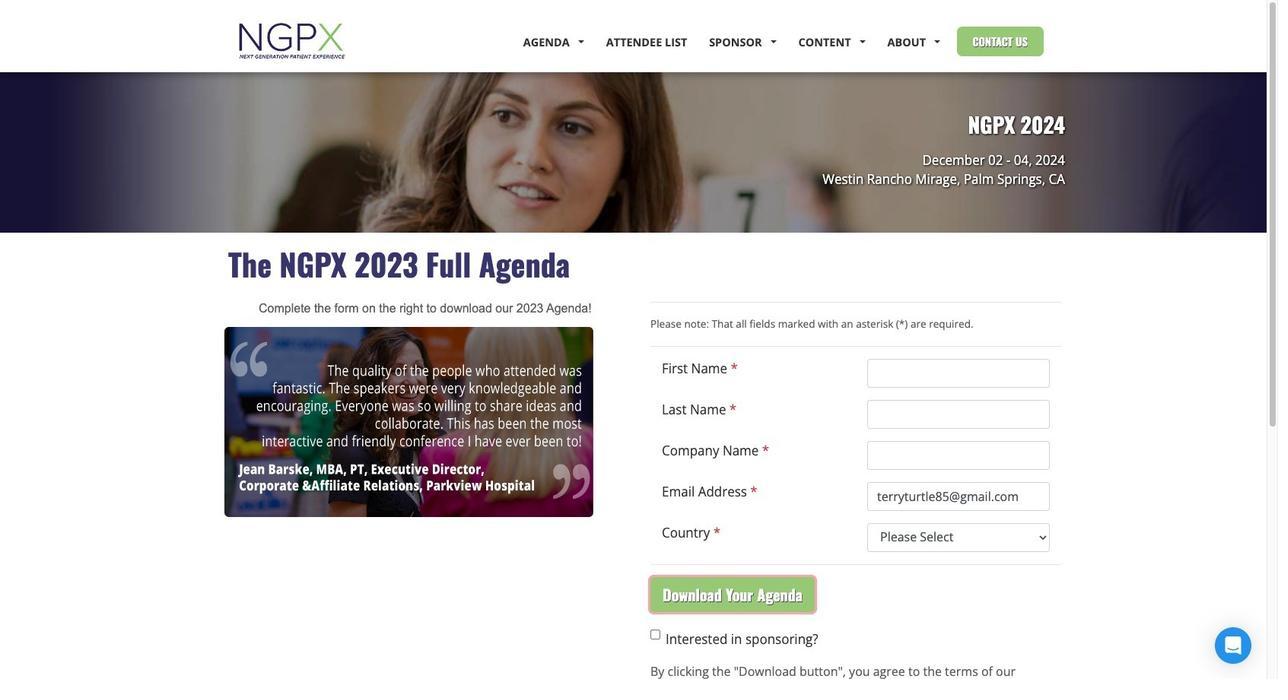 Task type: describe. For each thing, give the bounding box(es) containing it.
img image
[[224, 327, 594, 517]]



Task type: locate. For each thing, give the bounding box(es) containing it.
None checkbox
[[651, 630, 660, 640]]

None text field
[[867, 359, 1050, 388], [867, 400, 1050, 429], [867, 441, 1050, 470], [867, 482, 1050, 511], [867, 359, 1050, 388], [867, 400, 1050, 429], [867, 441, 1050, 470], [867, 482, 1050, 511]]

ngpx 2024 image
[[223, 14, 360, 60]]



